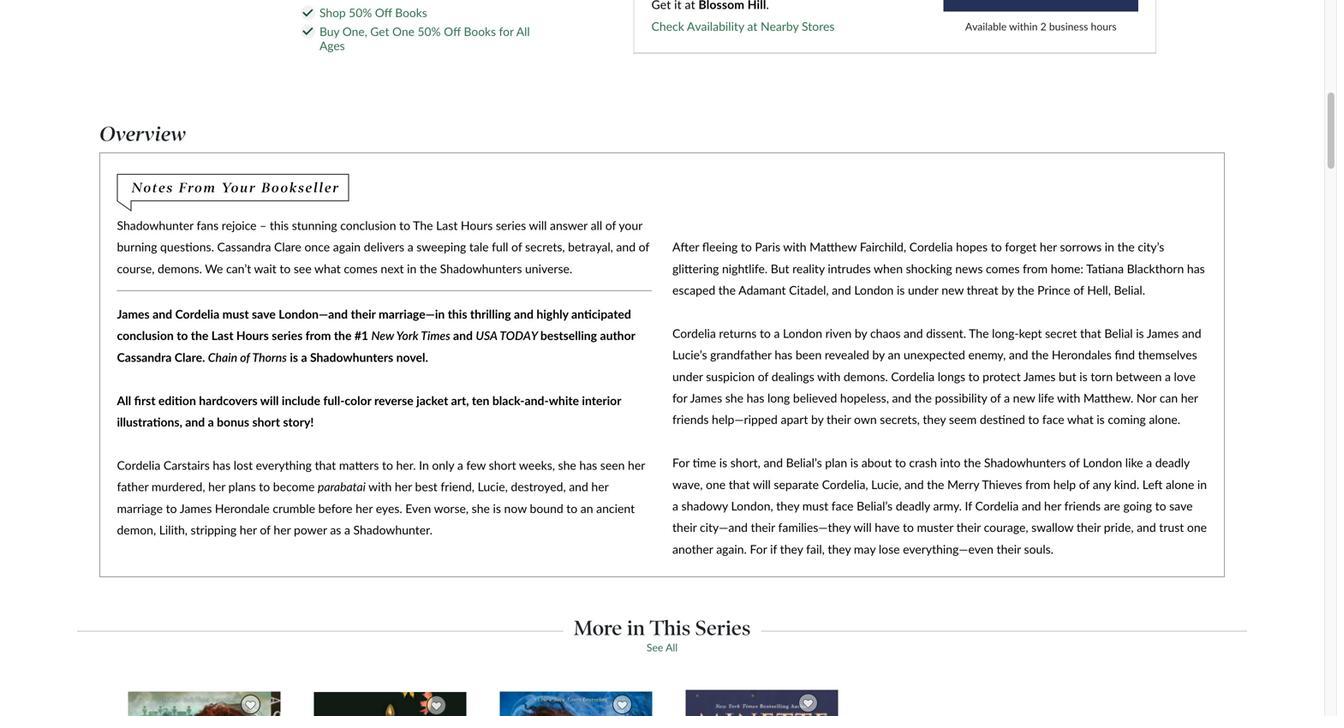 Task type: locate. For each thing, give the bounding box(es) containing it.
all inside more in this series see all
[[666, 641, 678, 654]]

0 horizontal spatial cassandra
[[117, 350, 172, 364]]

the right into
[[964, 455, 981, 470]]

0 horizontal spatial face
[[831, 498, 854, 513]]

1 horizontal spatial that
[[729, 477, 750, 491]]

1 vertical spatial short
[[489, 458, 516, 472]]

0 vertical spatial conclusion
[[340, 218, 396, 233]]

within
[[1009, 20, 1038, 32]]

she right worse,
[[472, 501, 490, 515]]

1 vertical spatial an
[[581, 501, 593, 515]]

1 vertical spatial hours
[[236, 328, 269, 343]]

0 vertical spatial cassandra
[[217, 240, 271, 254]]

2 check image from the top
[[303, 28, 313, 35]]

0 vertical spatial all
[[516, 24, 530, 38]]

a
[[407, 240, 413, 254], [774, 326, 780, 340], [301, 350, 307, 364], [1165, 369, 1171, 384], [1004, 391, 1010, 405], [208, 415, 214, 429], [1146, 455, 1152, 470], [457, 458, 463, 472], [672, 498, 678, 513], [344, 522, 350, 537]]

possibility
[[935, 391, 987, 405]]

1 vertical spatial demons.
[[844, 369, 888, 384]]

in right alone
[[1197, 477, 1207, 491]]

this inside james and cordelia must save london—and their marriage—in this thrilling and highly anticipated conclusion to the last hours series from the #1
[[448, 307, 467, 321]]

1 vertical spatial all
[[117, 393, 131, 408]]

a left love
[[1165, 369, 1171, 384]]

shadowhunters inside shadowhunter fans rejoice – this stunning conclusion to the last hours series will answer all of your burning questions. cassandra clare once again delivers a sweeping tale full of secrets, betrayal, and of course, demons. we can't wait to see what comes next in the shadowhunters universe.
[[440, 261, 522, 276]]

the inside cordelia returns to a london riven by chaos and dissent. the long-kept secret that belial is james and lucie's grandfather has been revealed by an unexpected enemy, and the herondales find themselves under suspicion of dealings with demons. cordelia longs to protect james but is torn between a love for james she has long believed hopeless, and the possibility of a new life with matthew. nor can her friends help—ripped apart by their own secrets, they seem destined to face what is coming alone.
[[969, 326, 989, 340]]

and down intrudes
[[832, 283, 851, 297]]

to inside james and cordelia must save london—and their marriage—in this thrilling and highly anticipated conclusion to the last hours series from the #1
[[177, 328, 188, 343]]

alone.
[[1149, 412, 1180, 427]]

2 comes from the left
[[986, 261, 1020, 276]]

a right as on the bottom of page
[[344, 522, 350, 537]]

save
[[252, 307, 276, 321], [1169, 498, 1193, 513]]

0 horizontal spatial the
[[413, 218, 433, 233]]

her.
[[396, 458, 416, 472]]

wait
[[254, 261, 276, 276]]

herondales
[[1052, 347, 1112, 362]]

any
[[1093, 477, 1111, 491]]

can
[[1159, 391, 1178, 405]]

1 horizontal spatial hours
[[461, 218, 493, 233]]

long-
[[992, 326, 1019, 340]]

apart
[[781, 412, 808, 427]]

her inside the for time is short, and belial's plan is about to crash into the shadowhunters of london like a deadly wave, one that will separate cordelia, lucie, and the merry thieves from help of any kind. left alone in a shadowy london, they must face belial's deadly army. if cordelia and her friends are going to save their city—and their families—they will have to muster their courage, swallow their pride, and trust one another again. for if they fail, they may lose everything—even their souls.
[[1044, 498, 1061, 513]]

availability
[[687, 19, 744, 33]]

story!
[[283, 415, 314, 429]]

bookseller
[[261, 179, 340, 196]]

from inside the after fleeing to paris with matthew fairchild, cordelia hopes to forget her sorrows in the city's glittering nightlife. but reality intrudes when shocking news comes from home: tatiana blackthorn has escaped the adamant citadel, and london is under new threat by the prince of hell, belial.
[[1023, 261, 1048, 276]]

notes from your bookseller
[[131, 179, 340, 196]]

short left "story!" on the left bottom
[[252, 415, 280, 429]]

0 vertical spatial last
[[436, 218, 458, 233]]

art,
[[451, 393, 469, 408]]

cordelia inside james and cordelia must save london—and their marriage—in this thrilling and highly anticipated conclusion to the last hours series from the #1
[[175, 307, 219, 321]]

a inside cordelia carstairs has lost everything that matters to her. in only a few short weeks, she has seen her father murdered, her plans to become
[[457, 458, 463, 472]]

1 horizontal spatial new
[[1013, 391, 1035, 405]]

friends
[[672, 412, 709, 427], [1064, 498, 1101, 513]]

secrets, inside cordelia returns to a london riven by chaos and dissent. the long-kept secret that belial is james and lucie's grandfather has been revealed by an unexpected enemy, and the herondales find themselves under suspicion of dealings with demons. cordelia longs to protect james but is torn between a love for james she has long believed hopeless, and the possibility of a new life with matthew. nor can her friends help—ripped apart by their own secrets, they seem destined to face what is coming alone.
[[880, 412, 920, 427]]

0 vertical spatial london
[[854, 283, 894, 297]]

a left few
[[457, 458, 463, 472]]

destroyed,
[[511, 479, 566, 494]]

of right "full"
[[511, 240, 522, 254]]

with
[[783, 240, 806, 254], [817, 369, 840, 384], [1057, 391, 1080, 405], [368, 479, 392, 494]]

fairchild,
[[860, 240, 906, 254]]

2 vertical spatial all
[[666, 641, 678, 654]]

1 horizontal spatial last
[[436, 218, 458, 233]]

cordelia carstairs has lost everything that matters to her. in only a few short weeks, she has seen her father murdered, her plans to become
[[117, 458, 645, 494]]

shop
[[319, 6, 346, 20]]

50% right one
[[418, 24, 441, 38]]

all
[[516, 24, 530, 38], [117, 393, 131, 408], [666, 641, 678, 654]]

last up chain
[[211, 328, 233, 343]]

in up tatiana
[[1105, 240, 1114, 254]]

must up families—they on the right
[[802, 498, 828, 513]]

0 vertical spatial an
[[888, 347, 900, 362]]

last inside shadowhunter fans rejoice – this stunning conclusion to the last hours series will answer all of your burning questions. cassandra clare once again delivers a sweeping tale full of secrets, betrayal, and of course, demons. we can't wait to see what comes next in the shadowhunters universe.
[[436, 218, 458, 233]]

lucie's
[[672, 347, 707, 362]]

None submit
[[944, 0, 1138, 12]]

friends inside cordelia returns to a london riven by chaos and dissent. the long-kept secret that belial is james and lucie's grandfather has been revealed by an unexpected enemy, and the herondales find themselves under suspicion of dealings with demons. cordelia longs to protect james but is torn between a love for james she has long believed hopeless, and the possibility of a new life with matthew. nor can her friends help—ripped apart by their own secrets, they seem destined to face what is coming alone.
[[672, 412, 709, 427]]

tale
[[469, 240, 489, 254]]

0 horizontal spatial that
[[315, 458, 336, 472]]

series
[[695, 616, 751, 641]]

this inside shadowhunter fans rejoice – this stunning conclusion to the last hours series will answer all of your burning questions. cassandra clare once again delivers a sweeping tale full of secrets, betrayal, and of course, demons. we can't wait to see what comes next in the shadowhunters universe.
[[270, 218, 289, 233]]

her left eyes.
[[356, 501, 373, 515]]

1 horizontal spatial for
[[750, 542, 767, 556]]

shadowhunters inside the for time is short, and belial's plan is about to crash into the shadowhunters of london like a deadly wave, one that will separate cordelia, lucie, and the merry thieves from help of any kind. left alone in a shadowy london, they must face belial's deadly army. if cordelia and her friends are going to save their city—and their families—they will have to muster their courage, swallow their pride, and trust one another again. for if they fail, they may lose everything—even their souls.
[[984, 455, 1066, 470]]

2 vertical spatial shadowhunters
[[984, 455, 1066, 470]]

save inside the for time is short, and belial's plan is about to crash into the shadowhunters of london like a deadly wave, one that will separate cordelia, lucie, and the merry thieves from help of any kind. left alone in a shadowy london, they must face belial's deadly army. if cordelia and her friends are going to save their city—and their families—they will have to muster their courage, swallow their pride, and trust one another again. for if they fail, they may lose everything—even their souls.
[[1169, 498, 1193, 513]]

for left if
[[750, 542, 767, 556]]

the left #1
[[334, 328, 352, 343]]

before
[[318, 501, 352, 515]]

under down lucie's
[[672, 369, 703, 384]]

murdered,
[[152, 479, 205, 494]]

2 horizontal spatial shadowhunters
[[984, 455, 1066, 470]]

all inside all first edition hardcovers will include full-color reverse jacket art, ten black-and-white interior illustrations, and a bonus short story!
[[117, 393, 131, 408]]

separate
[[774, 477, 819, 491]]

1 vertical spatial that
[[315, 458, 336, 472]]

from
[[1023, 261, 1048, 276], [305, 328, 331, 343], [1025, 477, 1050, 491]]

1 horizontal spatial one
[[1187, 520, 1207, 535]]

demons. inside cordelia returns to a london riven by chaos and dissent. the long-kept secret that belial is james and lucie's grandfather has been revealed by an unexpected enemy, and the herondales find themselves under suspicion of dealings with demons. cordelia longs to protect james but is torn between a love for james she has long believed hopeless, and the possibility of a new life with matthew. nor can her friends help—ripped apart by their own secrets, they seem destined to face what is coming alone.
[[844, 369, 888, 384]]

1 vertical spatial belial's
[[857, 498, 893, 513]]

and down edition
[[185, 415, 205, 429]]

0 vertical spatial demons.
[[158, 261, 202, 276]]

hours inside shadowhunter fans rejoice – this stunning conclusion to the last hours series will answer all of your burning questions. cassandra clare once again delivers a sweeping tale full of secrets, betrayal, and of course, demons. we can't wait to see what comes next in the shadowhunters universe.
[[461, 218, 493, 233]]

anticipated
[[571, 307, 631, 321]]

with up eyes.
[[368, 479, 392, 494]]

1 horizontal spatial all
[[516, 24, 530, 38]]

hell,
[[1087, 283, 1111, 297]]

1 vertical spatial for
[[672, 391, 687, 405]]

1 vertical spatial must
[[802, 498, 828, 513]]

conclusion up first
[[117, 328, 174, 343]]

2
[[1040, 20, 1046, 32]]

their inside james and cordelia must save london—and their marriage—in this thrilling and highly anticipated conclusion to the last hours series from the #1
[[351, 307, 376, 321]]

james up life
[[1023, 369, 1056, 384]]

their inside cordelia returns to a london riven by chaos and dissent. the long-kept secret that belial is james and lucie's grandfather has been revealed by an unexpected enemy, and the herondales find themselves under suspicion of dealings with demons. cordelia longs to protect james but is torn between a love for james she has long believed hopeless, and the possibility of a new life with matthew. nor can her friends help—ripped apart by their own secrets, they seem destined to face what is coming alone.
[[827, 412, 851, 427]]

what down "once"
[[314, 261, 341, 276]]

0 horizontal spatial lucie,
[[478, 479, 508, 494]]

after fleeing to paris with matthew fairchild, cordelia hopes to forget her sorrows in the city's glittering nightlife. but reality intrudes when shocking news comes from home: tatiana blackthorn has escaped the adamant citadel, and london is under new threat by the prince of hell, belial.
[[672, 240, 1205, 297]]

belial
[[1104, 326, 1133, 340]]

interior
[[582, 393, 621, 408]]

must up chain
[[222, 307, 249, 321]]

thrilling
[[470, 307, 511, 321]]

new
[[371, 328, 394, 343]]

0 vertical spatial what
[[314, 261, 341, 276]]

secrets, up universe.
[[525, 240, 565, 254]]

new left life
[[1013, 391, 1035, 405]]

secret
[[1045, 326, 1077, 340]]

in left this
[[627, 616, 645, 641]]

books inside the buy one, get one 50% off books for all ages
[[464, 24, 496, 38]]

see all link
[[647, 641, 678, 654]]

an down the chaos at the top right of the page
[[888, 347, 900, 362]]

check availability at nearby stores link
[[651, 19, 835, 34]]

save inside james and cordelia must save london—and their marriage—in this thrilling and highly anticipated conclusion to the last hours series from the #1
[[252, 307, 276, 321]]

1 horizontal spatial shadowhunters
[[440, 261, 522, 276]]

1 check image from the top
[[303, 9, 313, 17]]

and down crash
[[904, 477, 924, 491]]

1 horizontal spatial demons.
[[844, 369, 888, 384]]

cassandra inside bestselling author cassandra clare.
[[117, 350, 172, 364]]

this
[[270, 218, 289, 233], [448, 307, 467, 321]]

to left crash
[[895, 455, 906, 470]]

jacket
[[416, 393, 448, 408]]

1 horizontal spatial under
[[908, 283, 938, 297]]

from up chain of thorns is a shadowhunters novel. at the left of page
[[305, 328, 331, 343]]

1 horizontal spatial secrets,
[[880, 412, 920, 427]]

1 vertical spatial books
[[464, 24, 496, 38]]

0 horizontal spatial hours
[[236, 328, 269, 343]]

0 horizontal spatial friends
[[672, 412, 709, 427]]

1 horizontal spatial what
[[1067, 412, 1094, 427]]

1 horizontal spatial comes
[[986, 261, 1020, 276]]

her right the forget
[[1040, 240, 1057, 254]]

0 horizontal spatial series
[[272, 328, 303, 343]]

1 vertical spatial series
[[272, 328, 303, 343]]

0 vertical spatial series
[[496, 218, 526, 233]]

of left hell,
[[1073, 283, 1084, 297]]

series up "full"
[[496, 218, 526, 233]]

is left the now
[[493, 501, 501, 515]]

bestselling author cassandra clare.
[[117, 328, 635, 364]]

weeks,
[[519, 458, 555, 472]]

and inside the with her best friend, lucie, destroyed, and her marriage to james herondale crumble before her eyes. even worse, she is now bound to an ancient demon, lilith, stripping her of her power as a shadowhunter.
[[569, 479, 588, 494]]

and inside all first edition hardcovers will include full-color reverse jacket art, ten black-and-white interior illustrations, and a bonus short story!
[[185, 415, 205, 429]]

the down 'sweeping'
[[420, 261, 437, 276]]

1 vertical spatial 50%
[[418, 24, 441, 38]]

1 vertical spatial face
[[831, 498, 854, 513]]

1 vertical spatial off
[[444, 24, 461, 38]]

0 vertical spatial face
[[1042, 412, 1064, 427]]

clare.
[[174, 350, 205, 364]]

her left plans
[[208, 479, 225, 494]]

with up reality
[[783, 240, 806, 254]]

will
[[529, 218, 547, 233], [260, 393, 279, 408], [753, 477, 771, 491], [854, 520, 872, 535]]

0 vertical spatial belial's
[[786, 455, 822, 470]]

first
[[134, 393, 155, 408]]

what down matthew.
[[1067, 412, 1094, 427]]

nor
[[1136, 391, 1156, 405]]

0 vertical spatial check image
[[303, 9, 313, 17]]

themselves
[[1138, 347, 1197, 362]]

0 vertical spatial secrets,
[[525, 240, 565, 254]]

their left own
[[827, 412, 851, 427]]

marriage
[[117, 501, 163, 515]]

of down herondale
[[260, 522, 271, 537]]

of right chain
[[240, 350, 250, 364]]

0 horizontal spatial short
[[252, 415, 280, 429]]

may
[[854, 542, 876, 556]]

of inside the after fleeing to paris with matthew fairchild, cordelia hopes to forget her sorrows in the city's glittering nightlife. but reality intrudes when shocking news comes from home: tatiana blackthorn has escaped the adamant citadel, and london is under new threat by the prince of hell, belial.
[[1073, 283, 1084, 297]]

has right the blackthorn
[[1187, 261, 1205, 276]]

by down the chaos at the top right of the page
[[872, 347, 885, 362]]

london inside the for time is short, and belial's plan is about to crash into the shadowhunters of london like a deadly wave, one that will separate cordelia, lucie, and the merry thieves from help of any kind. left alone in a shadowy london, they must face belial's deadly army. if cordelia and her friends are going to save their city—and their families—they will have to muster their courage, swallow their pride, and trust one another again. for if they fail, they may lose everything—even their souls.
[[1083, 455, 1122, 470]]

all inside the buy one, get one 50% off books for all ages
[[516, 24, 530, 38]]

marriage—in
[[379, 307, 445, 321]]

and right "hopeless,"
[[892, 391, 911, 405]]

a inside shadowhunter fans rejoice – this stunning conclusion to the last hours series will answer all of your burning questions. cassandra clare once again delivers a sweeping tale full of secrets, betrayal, and of course, demons. we can't wait to see what comes next in the shadowhunters universe.
[[407, 240, 413, 254]]

the up 'sweeping'
[[413, 218, 433, 233]]

chain of gold (barnes & noble deluxe exclusive) (last hours series #1) image
[[313, 691, 467, 716]]

she inside cordelia returns to a london riven by chaos and dissent. the long-kept secret that belial is james and lucie's grandfather has been revealed by an unexpected enemy, and the herondales find themselves under suspicion of dealings with demons. cordelia longs to protect james but is torn between a love for james she has long believed hopeless, and the possibility of a new life with matthew. nor can her friends help—ripped apart by their own secrets, they seem destined to face what is coming alone.
[[725, 391, 743, 405]]

they
[[923, 412, 946, 427], [776, 498, 799, 513], [780, 542, 803, 556], [828, 542, 851, 556]]

books
[[395, 6, 427, 20], [464, 24, 496, 38]]

her
[[1040, 240, 1057, 254], [1181, 391, 1198, 405], [628, 458, 645, 472], [208, 479, 225, 494], [395, 479, 412, 494], [591, 479, 608, 494], [1044, 498, 1061, 513], [356, 501, 373, 515], [240, 522, 257, 537], [274, 522, 291, 537]]

again
[[333, 240, 361, 254]]

london down 'when'
[[854, 283, 894, 297]]

0 vertical spatial under
[[908, 283, 938, 297]]

from inside james and cordelia must save london—and their marriage—in this thrilling and highly anticipated conclusion to the last hours series from the #1
[[305, 328, 331, 343]]

0 horizontal spatial off
[[375, 6, 392, 20]]

everything
[[256, 458, 312, 472]]

short right few
[[489, 458, 516, 472]]

in right "next"
[[407, 261, 417, 276]]

0 vertical spatial books
[[395, 6, 427, 20]]

the inside shadowhunter fans rejoice – this stunning conclusion to the last hours series will answer all of your burning questions. cassandra clare once again delivers a sweeping tale full of secrets, betrayal, and of course, demons. we can't wait to see what comes next in the shadowhunters universe.
[[420, 261, 437, 276]]

has left seen
[[579, 458, 597, 472]]

a right delivers
[[407, 240, 413, 254]]

0 vertical spatial must
[[222, 307, 249, 321]]

1 horizontal spatial the
[[969, 326, 989, 340]]

2 vertical spatial she
[[472, 501, 490, 515]]

this up new york times and usa today
[[448, 307, 467, 321]]

from left help
[[1025, 477, 1050, 491]]

books right one
[[464, 24, 496, 38]]

1 vertical spatial this
[[448, 307, 467, 321]]

1 vertical spatial new
[[1013, 391, 1035, 405]]

and down course,
[[153, 307, 172, 321]]

that up parabatai
[[315, 458, 336, 472]]

life
[[1038, 391, 1054, 405]]

chain of iron (last hours series #2) image
[[499, 691, 653, 716]]

friends inside the for time is short, and belial's plan is about to crash into the shadowhunters of london like a deadly wave, one that will separate cordelia, lucie, and the merry thieves from help of any kind. left alone in a shadowy london, they must face belial's deadly army. if cordelia and her friends are going to save their city—and their families—they will have to muster their courage, swallow their pride, and trust one another again. for if they fail, they may lose everything—even their souls.
[[1064, 498, 1101, 513]]

0 horizontal spatial conclusion
[[117, 328, 174, 343]]

shocking
[[906, 261, 952, 276]]

they right if
[[780, 542, 803, 556]]

reality
[[792, 261, 825, 276]]

longs
[[938, 369, 965, 384]]

0 horizontal spatial belial's
[[786, 455, 822, 470]]

1 horizontal spatial books
[[464, 24, 496, 38]]

50%
[[349, 6, 372, 20], [418, 24, 441, 38]]

again.
[[716, 542, 747, 556]]

going
[[1123, 498, 1152, 513]]

0 horizontal spatial last
[[211, 328, 233, 343]]

1 vertical spatial london
[[783, 326, 822, 340]]

0 horizontal spatial under
[[672, 369, 703, 384]]

shadowhunters down #1
[[310, 350, 393, 364]]

2 vertical spatial london
[[1083, 455, 1122, 470]]

0 horizontal spatial demons.
[[158, 261, 202, 276]]

kept
[[1019, 326, 1042, 340]]

face down cordelia,
[[831, 498, 854, 513]]

0 vertical spatial new
[[941, 283, 964, 297]]

0 vertical spatial for
[[499, 24, 514, 38]]

her down seen
[[591, 479, 608, 494]]

james
[[117, 307, 150, 321], [1147, 326, 1179, 340], [1023, 369, 1056, 384], [690, 391, 722, 405], [180, 501, 212, 515]]

get
[[370, 24, 389, 38]]

1 vertical spatial cassandra
[[117, 350, 172, 364]]

check image
[[303, 9, 313, 17], [303, 28, 313, 35]]

1 horizontal spatial save
[[1169, 498, 1193, 513]]

will up may
[[854, 520, 872, 535]]

lucie,
[[871, 477, 901, 491], [478, 479, 508, 494]]

will left answer
[[529, 218, 547, 233]]

1 vertical spatial under
[[672, 369, 703, 384]]

0 horizontal spatial for
[[499, 24, 514, 38]]

are
[[1104, 498, 1120, 513]]

seen
[[600, 458, 625, 472]]

is right thorns
[[290, 350, 298, 364]]

friends down help
[[1064, 498, 1101, 513]]

1 vertical spatial she
[[558, 458, 576, 472]]

a inside the with her best friend, lucie, destroyed, and her marriage to james herondale crumble before her eyes. even worse, she is now bound to an ancient demon, lilith, stripping her of her power as a shadowhunter.
[[344, 522, 350, 537]]

1 vertical spatial check image
[[303, 28, 313, 35]]

cordelia up father
[[117, 458, 160, 472]]

0 horizontal spatial 50%
[[349, 6, 372, 20]]

last up 'sweeping'
[[436, 218, 458, 233]]

is right belial
[[1136, 326, 1144, 340]]

they inside cordelia returns to a london riven by chaos and dissent. the long-kept secret that belial is james and lucie's grandfather has been revealed by an unexpected enemy, and the herondales find themselves under suspicion of dealings with demons. cordelia longs to protect james but is torn between a love for james she has long believed hopeless, and the possibility of a new life with matthew. nor can her friends help—ripped apart by their own secrets, they seem destined to face what is coming alone.
[[923, 412, 946, 427]]

white
[[549, 393, 579, 408]]

to left the her.
[[382, 458, 393, 472]]

1 horizontal spatial series
[[496, 218, 526, 233]]

comes inside shadowhunter fans rejoice – this stunning conclusion to the last hours series will answer all of your burning questions. cassandra clare once again delivers a sweeping tale full of secrets, betrayal, and of course, demons. we can't wait to see what comes next in the shadowhunters universe.
[[344, 261, 378, 276]]

face down life
[[1042, 412, 1064, 427]]

1 horizontal spatial 50%
[[418, 24, 441, 38]]

0 vertical spatial that
[[1080, 326, 1101, 340]]

0 vertical spatial one
[[706, 477, 726, 491]]

in inside more in this series see all
[[627, 616, 645, 641]]

2 horizontal spatial she
[[725, 391, 743, 405]]

cordelia inside the after fleeing to paris with matthew fairchild, cordelia hopes to forget her sorrows in the city's glittering nightlife. but reality intrudes when shocking news comes from home: tatiana blackthorn has escaped the adamant citadel, and london is under new threat by the prince of hell, belial.
[[909, 240, 953, 254]]

0 horizontal spatial comes
[[344, 261, 378, 276]]

1 horizontal spatial belial's
[[857, 498, 893, 513]]

0 vertical spatial she
[[725, 391, 743, 405]]

the down kept in the right of the page
[[1031, 347, 1049, 362]]

is inside the after fleeing to paris with matthew fairchild, cordelia hopes to forget her sorrows in the city's glittering nightlife. but reality intrudes when shocking news comes from home: tatiana blackthorn has escaped the adamant citadel, and london is under new threat by the prince of hell, belial.
[[897, 283, 905, 297]]

james up themselves
[[1147, 326, 1179, 340]]

save up thorns
[[252, 307, 276, 321]]

cordelia
[[909, 240, 953, 254], [175, 307, 219, 321], [672, 326, 716, 340], [891, 369, 935, 384], [117, 458, 160, 472], [975, 498, 1019, 513]]

0 vertical spatial from
[[1023, 261, 1048, 276]]

1 comes from the left
[[344, 261, 378, 276]]

50% inside the buy one, get one 50% off books for all ages
[[418, 24, 441, 38]]

from inside the for time is short, and belial's plan is about to crash into the shadowhunters of london like a deadly wave, one that will separate cordelia, lucie, and the merry thieves from help of any kind. left alone in a shadowy london, they must face belial's deadly army. if cordelia and her friends are going to save their city—and their families—they will have to muster their courage, swallow their pride, and trust one another again. for if they fail, they may lose everything—even their souls.
[[1025, 477, 1050, 491]]

full-
[[323, 393, 345, 408]]

next
[[381, 261, 404, 276]]

demons. inside shadowhunter fans rejoice – this stunning conclusion to the last hours series will answer all of your burning questions. cassandra clare once again delivers a sweeping tale full of secrets, betrayal, and of course, demons. we can't wait to see what comes next in the shadowhunters universe.
[[158, 261, 202, 276]]

now
[[504, 501, 527, 515]]

cassandra down rejoice
[[217, 240, 271, 254]]

hours
[[461, 218, 493, 233], [236, 328, 269, 343]]

she inside the with her best friend, lucie, destroyed, and her marriage to james herondale crumble before her eyes. even worse, she is now bound to an ancient demon, lilith, stripping her of her power as a shadowhunter.
[[472, 501, 490, 515]]

0 horizontal spatial new
[[941, 283, 964, 297]]

an
[[888, 347, 900, 362], [581, 501, 593, 515]]

1 horizontal spatial for
[[672, 391, 687, 405]]

an inside cordelia returns to a london riven by chaos and dissent. the long-kept secret that belial is james and lucie's grandfather has been revealed by an unexpected enemy, and the herondales find themselves under suspicion of dealings with demons. cordelia longs to protect james but is torn between a love for james she has long believed hopeless, and the possibility of a new life with matthew. nor can her friends help—ripped apart by their own secrets, they seem destined to face what is coming alone.
[[888, 347, 900, 362]]

that inside the for time is short, and belial's plan is about to crash into the shadowhunters of london like a deadly wave, one that will separate cordelia, lucie, and the merry thieves from help of any kind. left alone in a shadowy london, they must face belial's deadly army. if cordelia and her friends are going to save their city—and their families—they will have to muster their courage, swallow their pride, and trust one another again. for if they fail, they may lose everything—even their souls.
[[729, 477, 750, 491]]

even
[[405, 501, 431, 515]]

this
[[650, 616, 690, 641]]

friend,
[[441, 479, 474, 494]]

cordelia inside cordelia carstairs has lost everything that matters to her. in only a few short weeks, she has seen her father murdered, her plans to become
[[117, 458, 160, 472]]

notes
[[131, 179, 174, 196]]

check image left buy
[[303, 28, 313, 35]]

by right the riven
[[855, 326, 867, 340]]

in
[[419, 458, 429, 472]]

your
[[221, 179, 256, 196]]

ten
[[472, 393, 489, 408]]

chain of gold (last hours series #1) image
[[127, 691, 282, 716]]

a left bonus
[[208, 415, 214, 429]]

demons.
[[158, 261, 202, 276], [844, 369, 888, 384]]

the down nightlife.
[[718, 283, 736, 297]]

james inside the with her best friend, lucie, destroyed, and her marriage to james herondale crumble before her eyes. even worse, she is now bound to an ancient demon, lilith, stripping her of her power as a shadowhunter.
[[180, 501, 212, 515]]

more in this series section
[[77, 611, 1247, 641]]

1 vertical spatial save
[[1169, 498, 1193, 513]]

has inside the after fleeing to paris with matthew fairchild, cordelia hopes to forget her sorrows in the city's glittering nightlife. but reality intrudes when shocking news comes from home: tatiana blackthorn has escaped the adamant citadel, and london is under new threat by the prince of hell, belial.
[[1187, 261, 1205, 276]]

series inside shadowhunter fans rejoice – this stunning conclusion to the last hours series will answer all of your burning questions. cassandra clare once again delivers a sweeping tale full of secrets, betrayal, and of course, demons. we can't wait to see what comes next in the shadowhunters universe.
[[496, 218, 526, 233]]

2 vertical spatial from
[[1025, 477, 1050, 491]]

0 horizontal spatial all
[[117, 393, 131, 408]]

new down news
[[941, 283, 964, 297]]

1 horizontal spatial deadly
[[1155, 455, 1190, 470]]

1 vertical spatial shadowhunters
[[310, 350, 393, 364]]

london up any
[[1083, 455, 1122, 470]]

1 horizontal spatial lucie,
[[871, 477, 901, 491]]

0 horizontal spatial london
[[783, 326, 822, 340]]

1 horizontal spatial friends
[[1064, 498, 1101, 513]]

0 vertical spatial shadowhunters
[[440, 261, 522, 276]]

her right "can"
[[1181, 391, 1198, 405]]

check image left shop
[[303, 9, 313, 17]]



Task type: describe. For each thing, give the bounding box(es) containing it.
her inside cordelia returns to a london riven by chaos and dissent. the long-kept secret that belial is james and lucie's grandfather has been revealed by an unexpected enemy, and the herondales find themselves under suspicion of dealings with demons. cordelia longs to protect james but is torn between a love for james she has long believed hopeless, and the possibility of a new life with matthew. nor can her friends help—ripped apart by their own secrets, they seem destined to face what is coming alone.
[[1181, 391, 1198, 405]]

and right the chaos at the top right of the page
[[904, 326, 923, 340]]

plan
[[825, 455, 847, 470]]

in inside the for time is short, and belial's plan is about to crash into the shadowhunters of london like a deadly wave, one that will separate cordelia, lucie, and the merry thieves from help of any kind. left alone in a shadowy london, they must face belial's deadly army. if cordelia and her friends are going to save their city—and their families—they will have to muster their courage, swallow their pride, and trust one another again. for if they fail, they may lose everything—even their souls.
[[1197, 477, 1207, 491]]

an inside the with her best friend, lucie, destroyed, and her marriage to james herondale crumble before her eyes. even worse, she is now bound to an ancient demon, lilith, stripping her of her power as a shadowhunter.
[[581, 501, 593, 515]]

matthew
[[809, 240, 857, 254]]

by inside the after fleeing to paris with matthew fairchild, cordelia hopes to forget her sorrows in the city's glittering nightlife. but reality intrudes when shocking news comes from home: tatiana blackthorn has escaped the adamant citadel, and london is under new threat by the prince of hell, belial.
[[1001, 283, 1014, 297]]

thorns
[[252, 350, 287, 364]]

of up help
[[1069, 455, 1080, 470]]

new inside cordelia returns to a london riven by chaos and dissent. the long-kept secret that belial is james and lucie's grandfather has been revealed by an unexpected enemy, and the herondales find themselves under suspicion of dealings with demons. cordelia longs to protect james but is torn between a love for james she has long believed hopeless, and the possibility of a new life with matthew. nor can her friends help—ripped apart by their own secrets, they seem destined to face what is coming alone.
[[1013, 391, 1035, 405]]

is right plan
[[850, 455, 858, 470]]

james and cordelia must save london—and their marriage—in this thrilling and highly anticipated conclusion to the last hours series from the #1
[[117, 307, 631, 343]]

plans
[[228, 479, 256, 494]]

1 vertical spatial one
[[1187, 520, 1207, 535]]

for time is short, and belial's plan is about to crash into the shadowhunters of london like a deadly wave, one that will separate cordelia, lucie, and the merry thieves from help of any kind. left alone in a shadowy london, they must face belial's deadly army. if cordelia and her friends are going to save their city—and their families—they will have to muster their courage, swallow their pride, and trust one another again. for if they fail, they may lose everything—even their souls.
[[672, 455, 1207, 556]]

matters
[[339, 458, 379, 472]]

believed
[[793, 391, 837, 405]]

wave,
[[672, 477, 703, 491]]

a inside all first edition hardcovers will include full-color reverse jacket art, ten black-and-white interior illustrations, and a bonus short story!
[[208, 415, 214, 429]]

overview
[[99, 121, 186, 146]]

can't
[[226, 261, 251, 276]]

their left pride,
[[1076, 520, 1101, 535]]

and up themselves
[[1182, 326, 1201, 340]]

shop 50% off books
[[319, 6, 427, 20]]

black-
[[492, 393, 525, 408]]

buy
[[319, 24, 339, 38]]

see
[[647, 641, 663, 654]]

author
[[600, 328, 635, 343]]

short inside cordelia carstairs has lost everything that matters to her. in only a few short weeks, she has seen her father murdered, her plans to become
[[489, 458, 516, 472]]

the left prince
[[1017, 283, 1034, 297]]

alone
[[1166, 477, 1194, 491]]

seem
[[949, 412, 977, 427]]

few
[[466, 458, 486, 472]]

crash
[[909, 455, 937, 470]]

under inside the after fleeing to paris with matthew fairchild, cordelia hopes to forget her sorrows in the city's glittering nightlife. but reality intrudes when shocking news comes from home: tatiana blackthorn has escaped the adamant citadel, and london is under new threat by the prince of hell, belial.
[[908, 283, 938, 297]]

chain of thorns is a shadowhunters novel.
[[208, 350, 428, 364]]

carstairs
[[163, 458, 210, 472]]

the left city's
[[1117, 240, 1135, 254]]

cordelia,
[[822, 477, 868, 491]]

grandfather
[[710, 347, 772, 362]]

0 horizontal spatial shadowhunters
[[310, 350, 393, 364]]

with inside the after fleeing to paris with matthew fairchild, cordelia hopes to forget her sorrows in the city's glittering nightlife. but reality intrudes when shocking news comes from home: tatiana blackthorn has escaped the adamant citadel, and london is under new threat by the prince of hell, belial.
[[783, 240, 806, 254]]

courage,
[[984, 520, 1028, 535]]

chain
[[208, 350, 237, 364]]

50% inside shop 50% off books link
[[349, 6, 372, 20]]

for inside the buy one, get one 50% off books for all ages
[[499, 24, 514, 38]]

–
[[260, 218, 267, 233]]

to right longs
[[968, 369, 980, 384]]

must inside james and cordelia must save london—and their marriage—in this thrilling and highly anticipated conclusion to the last hours series from the #1
[[222, 307, 249, 321]]

hours inside james and cordelia must save london—and their marriage—in this thrilling and highly anticipated conclusion to the last hours series from the #1
[[236, 328, 269, 343]]

news
[[955, 261, 983, 276]]

of inside the with her best friend, lucie, destroyed, and her marriage to james herondale crumble before her eyes. even worse, she is now bound to an ancient demon, lilith, stripping her of her power as a shadowhunter.
[[260, 522, 271, 537]]

and up swallow
[[1022, 498, 1041, 513]]

to left "paris"
[[741, 240, 752, 254]]

a right like
[[1146, 455, 1152, 470]]

0 horizontal spatial one
[[706, 477, 726, 491]]

thieves
[[982, 477, 1022, 491]]

0 horizontal spatial deadly
[[896, 498, 930, 513]]

and inside the after fleeing to paris with matthew fairchild, cordelia hopes to forget her sorrows in the city's glittering nightlife. but reality intrudes when shocking news comes from home: tatiana blackthorn has escaped the adamant citadel, and london is under new threat by the prince of hell, belial.
[[832, 283, 851, 297]]

is inside the with her best friend, lucie, destroyed, and her marriage to james herondale crumble before her eyes. even worse, she is now bound to an ancient demon, lilith, stripping her of her power as a shadowhunter.
[[493, 501, 501, 515]]

by down believed
[[811, 412, 824, 427]]

dealings
[[772, 369, 814, 384]]

to down life
[[1028, 412, 1039, 427]]

to up delivers
[[399, 218, 410, 233]]

0 vertical spatial deadly
[[1155, 455, 1190, 470]]

reverse
[[374, 393, 413, 408]]

the inside shadowhunter fans rejoice – this stunning conclusion to the last hours series will answer all of your burning questions. cassandra clare once again delivers a sweeping tale full of secrets, betrayal, and of course, demons. we can't wait to see what comes next in the shadowhunters universe.
[[413, 218, 433, 233]]

new york times and usa today
[[371, 328, 540, 343]]

business hours
[[1049, 20, 1117, 32]]

conclusion inside james and cordelia must save london—and their marriage—in this thrilling and highly anticipated conclusion to the last hours series from the #1
[[117, 328, 174, 343]]

become
[[273, 479, 315, 494]]

#1
[[354, 328, 368, 343]]

check
[[651, 19, 684, 33]]

betrayal,
[[568, 240, 613, 254]]

about
[[861, 455, 892, 470]]

has left long
[[747, 391, 764, 405]]

delivers
[[364, 240, 404, 254]]

last inside james and cordelia must save london—and their marriage—in this thrilling and highly anticipated conclusion to the last hours series from the #1
[[211, 328, 233, 343]]

0 horizontal spatial for
[[672, 455, 690, 470]]

they down separate
[[776, 498, 799, 513]]

once
[[304, 240, 330, 254]]

if
[[770, 542, 777, 556]]

face inside the for time is short, and belial's plan is about to crash into the shadowhunters of london like a deadly wave, one that will separate cordelia, lucie, and the merry thieves from help of any kind. left alone in a shadowy london, they must face belial's deadly army. if cordelia and her friends are going to save their city—and their families—they will have to muster their courage, swallow their pride, and trust one another again. for if they fail, they may lose everything—even their souls.
[[831, 498, 854, 513]]

that inside cordelia returns to a london riven by chaos and dissent. the long-kept secret that belial is james and lucie's grandfather has been revealed by an unexpected enemy, and the herondales find themselves under suspicion of dealings with demons. cordelia longs to protect james but is torn between a love for james she has long believed hopeless, and the possibility of a new life with matthew. nor can her friends help—ripped apart by their own secrets, they seem destined to face what is coming alone.
[[1080, 326, 1101, 340]]

fans
[[197, 218, 219, 233]]

worse,
[[434, 501, 469, 515]]

see
[[294, 261, 312, 276]]

her down herondale
[[240, 522, 257, 537]]

to right going
[[1155, 498, 1166, 513]]

buy one, get one 50% off books for all ages
[[319, 24, 530, 53]]

has up dealings
[[775, 347, 792, 362]]

cassandra inside shadowhunter fans rejoice – this stunning conclusion to the last hours series will answer all of your burning questions. cassandra clare once again delivers a sweeping tale full of secrets, betrayal, and of course, demons. we can't wait to see what comes next in the shadowhunters universe.
[[217, 240, 271, 254]]

shop 50% off books link
[[319, 6, 427, 20]]

and right short,
[[764, 455, 783, 470]]

of left any
[[1079, 477, 1090, 491]]

cordelia up lucie's
[[672, 326, 716, 340]]

to right plans
[[259, 479, 270, 494]]

to left see
[[280, 261, 291, 276]]

forget
[[1005, 240, 1037, 254]]

lucie, inside the for time is short, and belial's plan is about to crash into the shadowhunters of london like a deadly wave, one that will separate cordelia, lucie, and the merry thieves from help of any kind. left alone in a shadowy london, they must face belial's deadly army. if cordelia and her friends are going to save their city—and their families—they will have to muster their courage, swallow their pride, and trust one another again. for if they fail, they may lose everything—even their souls.
[[871, 477, 901, 491]]

to right returns
[[760, 326, 771, 340]]

trust
[[1159, 520, 1184, 535]]

chaos
[[870, 326, 901, 340]]

the up army.
[[927, 477, 944, 491]]

with down but
[[1057, 391, 1080, 405]]

souls.
[[1024, 542, 1053, 556]]

she inside cordelia carstairs has lost everything that matters to her. in only a few short weeks, she has seen her father murdered, her plans to become
[[558, 458, 576, 472]]

belial.
[[1114, 283, 1145, 297]]

citadel,
[[789, 283, 829, 297]]

of right all
[[605, 218, 616, 233]]

with inside the with her best friend, lucie, destroyed, and her marriage to james herondale crumble before her eyes. even worse, she is now bound to an ancient demon, lilith, stripping her of her power as a shadowhunter.
[[368, 479, 392, 494]]

bound
[[530, 501, 563, 515]]

her right seen
[[628, 458, 645, 472]]

to up lilith,
[[166, 501, 177, 515]]

available within 2 business hours
[[965, 20, 1117, 32]]

of down protect
[[990, 391, 1001, 405]]

their down courage,
[[997, 542, 1021, 556]]

will up london,
[[753, 477, 771, 491]]

shadowhunter.
[[353, 522, 433, 537]]

james inside james and cordelia must save london—and their marriage—in this thrilling and highly anticipated conclusion to the last hours series from the #1
[[117, 307, 150, 321]]

tatiana
[[1086, 261, 1124, 276]]

her down crumble at the left of page
[[274, 522, 291, 537]]

their up the another
[[672, 520, 697, 535]]

james down suspicion
[[690, 391, 722, 405]]

and down going
[[1137, 520, 1156, 535]]

london inside the after fleeing to paris with matthew fairchild, cordelia hopes to forget her sorrows in the city's glittering nightlife. but reality intrudes when shocking news comes from home: tatiana blackthorn has escaped the adamant citadel, and london is under new threat by the prince of hell, belial.
[[854, 283, 894, 297]]

0 vertical spatial off
[[375, 6, 392, 20]]

and inside shadowhunter fans rejoice – this stunning conclusion to the last hours series will answer all of your burning questions. cassandra clare once again delivers a sweeping tale full of secrets, betrayal, and of course, demons. we can't wait to see what comes next in the shadowhunters universe.
[[616, 240, 636, 254]]

families—they
[[778, 520, 851, 535]]

london inside cordelia returns to a london riven by chaos and dissent. the long-kept secret that belial is james and lucie's grandfather has been revealed by an unexpected enemy, and the herondales find themselves under suspicion of dealings with demons. cordelia longs to protect james but is torn between a love for james she has long believed hopeless, and the possibility of a new life with matthew. nor can her friends help—ripped apart by their own secrets, they seem destined to face what is coming alone.
[[783, 326, 822, 340]]

that inside cordelia carstairs has lost everything that matters to her. in only a few short weeks, she has seen her father murdered, her plans to become
[[315, 458, 336, 472]]

to right hopes on the right of page
[[991, 240, 1002, 254]]

check image for buy
[[303, 28, 313, 35]]

is down matthew.
[[1097, 412, 1105, 427]]

your
[[619, 218, 642, 233]]

full
[[492, 240, 508, 254]]

help—ripped
[[712, 412, 778, 427]]

all
[[591, 218, 602, 233]]

series inside james and cordelia must save london—and their marriage—in this thrilling and highly anticipated conclusion to the last hours series from the #1
[[272, 328, 303, 343]]

comes inside the after fleeing to paris with matthew fairchild, cordelia hopes to forget her sorrows in the city's glittering nightlife. but reality intrudes when shocking news comes from home: tatiana blackthorn has escaped the adamant citadel, and london is under new threat by the prince of hell, belial.
[[986, 261, 1020, 276]]

in inside the after fleeing to paris with matthew fairchild, cordelia hopes to forget her sorrows in the city's glittering nightlife. but reality intrudes when shocking news comes from home: tatiana blackthorn has escaped the adamant citadel, and london is under new threat by the prince of hell, belial.
[[1105, 240, 1114, 254]]

of up long
[[758, 369, 768, 384]]

what inside cordelia returns to a london riven by chaos and dissent. the long-kept secret that belial is james and lucie's grandfather has been revealed by an unexpected enemy, and the herondales find themselves under suspicion of dealings with demons. cordelia longs to protect james but is torn between a love for james she has long believed hopeless, and the possibility of a new life with matthew. nor can her friends help—ripped apart by their own secrets, they seem destined to face what is coming alone.
[[1067, 412, 1094, 427]]

a down 'wave,'
[[672, 498, 678, 513]]

is right time
[[719, 455, 727, 470]]

novel.
[[396, 350, 428, 364]]

will inside all first edition hardcovers will include full-color reverse jacket art, ten black-and-white interior illustrations, and a bonus short story!
[[260, 393, 279, 408]]

after
[[672, 240, 699, 254]]

more in this series see all
[[574, 616, 751, 654]]

of down your
[[639, 240, 649, 254]]

the turn of midnight image
[[685, 689, 839, 716]]

to right 'have'
[[903, 520, 914, 535]]

the up clare.
[[191, 328, 208, 343]]

clare
[[274, 240, 301, 254]]

and down kept in the right of the page
[[1009, 347, 1028, 362]]

and up today
[[514, 307, 534, 321]]

lilith,
[[159, 522, 188, 537]]

hopes
[[956, 240, 988, 254]]

all first edition hardcovers will include full-color reverse jacket art, ten black-and-white interior illustrations, and a bonus short story!
[[117, 393, 621, 429]]

hardcovers
[[199, 393, 258, 408]]

their up if
[[751, 520, 775, 535]]

new inside the after fleeing to paris with matthew fairchild, cordelia hopes to forget her sorrows in the city's glittering nightlife. but reality intrudes when shocking news comes from home: tatiana blackthorn has escaped the adamant citadel, and london is under new threat by the prince of hell, belial.
[[941, 283, 964, 297]]

and left the usa
[[453, 328, 473, 343]]

protect
[[983, 369, 1021, 384]]

short inside all first edition hardcovers will include full-color reverse jacket art, ten black-and-white interior illustrations, and a bonus short story!
[[252, 415, 280, 429]]

home:
[[1051, 261, 1083, 276]]

check availability at nearby stores
[[651, 19, 835, 33]]

their down if
[[956, 520, 981, 535]]

times
[[421, 328, 450, 343]]

what inside shadowhunter fans rejoice – this stunning conclusion to the last hours series will answer all of your burning questions. cassandra clare once again delivers a sweeping tale full of secrets, betrayal, and of course, demons. we can't wait to see what comes next in the shadowhunters universe.
[[314, 261, 341, 276]]

secrets, inside shadowhunter fans rejoice – this stunning conclusion to the last hours series will answer all of your burning questions. cassandra clare once again delivers a sweeping tale full of secrets, betrayal, and of course, demons. we can't wait to see what comes next in the shadowhunters universe.
[[525, 240, 565, 254]]

has left lost
[[213, 458, 231, 472]]

a up destined
[[1004, 391, 1010, 405]]

with up believed
[[817, 369, 840, 384]]

cordelia inside the for time is short, and belial's plan is about to crash into the shadowhunters of london like a deadly wave, one that will separate cordelia, lucie, and the merry thieves from help of any kind. left alone in a shadowy london, they must face belial's deadly army. if cordelia and her friends are going to save their city—and their families—they will have to muster their courage, swallow their pride, and trust one another again. for if they fail, they may lose everything—even their souls.
[[975, 498, 1019, 513]]

cordelia down 'unexpected' at the right
[[891, 369, 935, 384]]

available
[[965, 20, 1007, 32]]

for inside cordelia returns to a london riven by chaos and dissent. the long-kept secret that belial is james and lucie's grandfather has been revealed by an unexpected enemy, and the herondales find themselves under suspicion of dealings with demons. cordelia longs to protect james but is torn between a love for james she has long believed hopeless, and the possibility of a new life with matthew. nor can her friends help—ripped apart by their own secrets, they seem destined to face what is coming alone.
[[672, 391, 687, 405]]

they right fail,
[[828, 542, 851, 556]]

prince
[[1037, 283, 1070, 297]]

fail,
[[806, 542, 825, 556]]

is right but
[[1079, 369, 1088, 384]]

a right returns
[[774, 326, 780, 340]]

course,
[[117, 261, 155, 276]]

hopeless,
[[840, 391, 889, 405]]

today
[[500, 328, 538, 343]]

highly
[[536, 307, 568, 321]]

bonus
[[217, 415, 249, 429]]

enemy,
[[968, 347, 1006, 362]]

fleeing
[[702, 240, 738, 254]]

face inside cordelia returns to a london riven by chaos and dissent. the long-kept secret that belial is james and lucie's grandfather has been revealed by an unexpected enemy, and the herondales find themselves under suspicion of dealings with demons. cordelia longs to protect james but is torn between a love for james she has long believed hopeless, and the possibility of a new life with matthew. nor can her friends help—ripped apart by their own secrets, they seem destined to face what is coming alone.
[[1042, 412, 1064, 427]]

her inside the after fleeing to paris with matthew fairchild, cordelia hopes to forget her sorrows in the city's glittering nightlife. but reality intrudes when shocking news comes from home: tatiana blackthorn has escaped the adamant citadel, and london is under new threat by the prince of hell, belial.
[[1040, 240, 1057, 254]]

under inside cordelia returns to a london riven by chaos and dissent. the long-kept secret that belial is james and lucie's grandfather has been revealed by an unexpected enemy, and the herondales find themselves under suspicion of dealings with demons. cordelia longs to protect james but is torn between a love for james she has long believed hopeless, and the possibility of a new life with matthew. nor can her friends help—ripped apart by their own secrets, they seem destined to face what is coming alone.
[[672, 369, 703, 384]]

check image for shop
[[303, 9, 313, 17]]

only
[[432, 458, 454, 472]]

nightlife.
[[722, 261, 768, 276]]

conclusion inside shadowhunter fans rejoice – this stunning conclusion to the last hours series will answer all of your burning questions. cassandra clare once again delivers a sweeping tale full of secrets, betrayal, and of course, demons. we can't wait to see what comes next in the shadowhunters universe.
[[340, 218, 396, 233]]

in inside shadowhunter fans rejoice – this stunning conclusion to the last hours series will answer all of your burning questions. cassandra clare once again delivers a sweeping tale full of secrets, betrayal, and of course, demons. we can't wait to see what comes next in the shadowhunters universe.
[[407, 261, 417, 276]]

must inside the for time is short, and belial's plan is about to crash into the shadowhunters of london like a deadly wave, one that will separate cordelia, lucie, and the merry thieves from help of any kind. left alone in a shadowy london, they must face belial's deadly army. if cordelia and her friends are going to save their city—and their families—they will have to muster their courage, swallow their pride, and trust one another again. for if they fail, they may lose everything—even their souls.
[[802, 498, 828, 513]]

off inside the buy one, get one 50% off books for all ages
[[444, 24, 461, 38]]

nearby stores
[[761, 19, 835, 33]]

the left possibility
[[914, 391, 932, 405]]

lucie, inside the with her best friend, lucie, destroyed, and her marriage to james herondale crumble before her eyes. even worse, she is now bound to an ancient demon, lilith, stripping her of her power as a shadowhunter.
[[478, 479, 508, 494]]

to right bound
[[566, 501, 577, 515]]

cordelia returns to a london riven by chaos and dissent. the long-kept secret that belial is james and lucie's grandfather has been revealed by an unexpected enemy, and the herondales find themselves under suspicion of dealings with demons. cordelia longs to protect james but is torn between a love for james she has long believed hopeless, and the possibility of a new life with matthew. nor can her friends help—ripped apart by their own secrets, they seem destined to face what is coming alone.
[[672, 326, 1201, 427]]

a right thorns
[[301, 350, 307, 364]]

her down the her.
[[395, 479, 412, 494]]

will inside shadowhunter fans rejoice – this stunning conclusion to the last hours series will answer all of your burning questions. cassandra clare once again delivers a sweeping tale full of secrets, betrayal, and of course, demons. we can't wait to see what comes next in the shadowhunters universe.
[[529, 218, 547, 233]]

kind.
[[1114, 477, 1139, 491]]

revealed
[[825, 347, 869, 362]]

pride,
[[1104, 520, 1134, 535]]



Task type: vqa. For each thing, say whether or not it's contained in the screenshot.
London to the middle
yes



